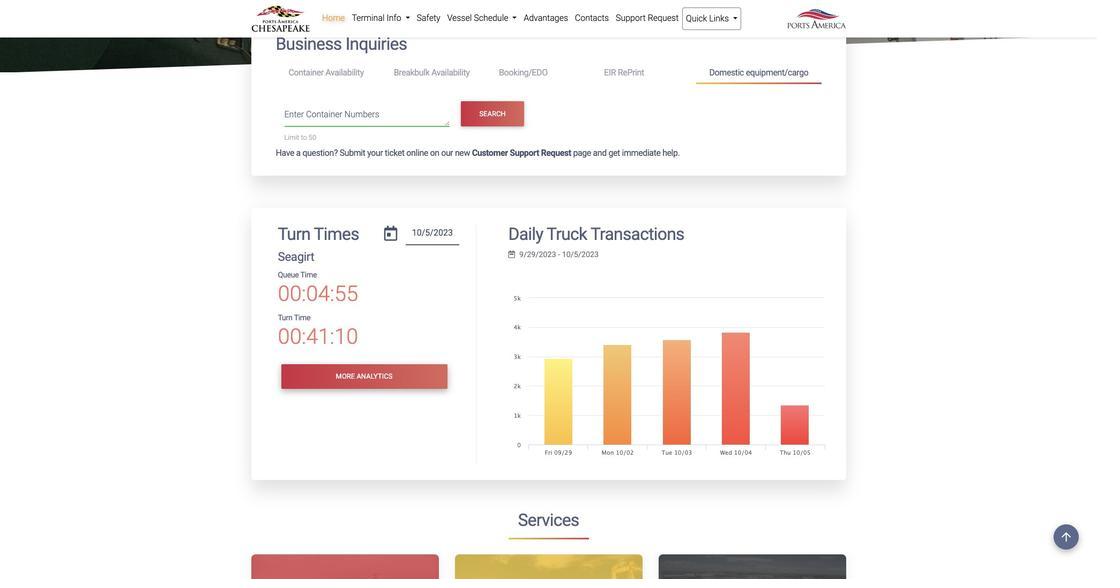 Task type: describe. For each thing, give the bounding box(es) containing it.
-
[[558, 250, 561, 259]]

turn for turn time 00:41:10
[[278, 314, 293, 323]]

on
[[430, 148, 440, 158]]

seagirt
[[278, 250, 315, 264]]

truck
[[547, 224, 588, 245]]

9/29/2023
[[520, 250, 557, 259]]

inquiries
[[346, 34, 407, 54]]

0 vertical spatial container
[[289, 68, 324, 78]]

numbers
[[345, 109, 380, 120]]

go to top image
[[1054, 525, 1080, 550]]

terminal
[[352, 13, 385, 23]]

9/29/2023 - 10/5/2023
[[520, 250, 599, 259]]

availability for breakbulk availability
[[432, 68, 470, 78]]

1 vertical spatial container
[[306, 109, 343, 120]]

vessel
[[448, 13, 472, 23]]

business inquiries
[[276, 34, 407, 54]]

domestic equipment/cargo link
[[697, 63, 822, 84]]

request inside 'link'
[[648, 13, 679, 23]]

queue
[[278, 271, 299, 280]]

have a question? submit your ticket online on our new customer support request page and get immediate help.
[[276, 148, 680, 158]]

equipment/cargo
[[746, 68, 809, 78]]

vessel schedule link
[[444, 8, 521, 29]]

00:41:10
[[278, 324, 358, 350]]

limit
[[285, 134, 300, 142]]

queue time 00:04:55
[[278, 271, 358, 307]]

request inside main content
[[541, 148, 572, 158]]

transactions
[[591, 224, 685, 245]]

and
[[593, 148, 607, 158]]

eir reprint
[[605, 68, 645, 78]]

customer
[[472, 148, 508, 158]]

info
[[387, 13, 402, 23]]

vessel schedule
[[448, 13, 511, 23]]

quick
[[687, 13, 708, 24]]

enter container numbers
[[285, 109, 380, 120]]

support inside main content
[[510, 148, 540, 158]]

turn times
[[278, 224, 359, 245]]

page
[[574, 148, 592, 158]]

have
[[276, 148, 294, 158]]

immediate
[[622, 148, 661, 158]]

our
[[442, 148, 453, 158]]

advantages link
[[521, 8, 572, 29]]

to
[[301, 134, 307, 142]]

help.
[[663, 148, 680, 158]]

terminal info link
[[349, 8, 414, 29]]

time for 00:41:10
[[294, 314, 311, 323]]

breakbulk availability link
[[381, 63, 486, 83]]



Task type: vqa. For each thing, say whether or not it's contained in the screenshot.
search
yes



Task type: locate. For each thing, give the bounding box(es) containing it.
domestic equipment/cargo
[[710, 68, 809, 78]]

time
[[301, 271, 317, 280], [294, 314, 311, 323]]

1 horizontal spatial availability
[[432, 68, 470, 78]]

turn for turn times
[[278, 224, 311, 245]]

times
[[314, 224, 359, 245]]

1 vertical spatial request
[[541, 148, 572, 158]]

time up 00:41:10
[[294, 314, 311, 323]]

eir
[[605, 68, 616, 78]]

request
[[648, 13, 679, 23], [541, 148, 572, 158]]

contacts
[[575, 13, 609, 23]]

1 availability from the left
[[326, 68, 364, 78]]

booking/edo link
[[486, 63, 592, 83]]

home link
[[319, 8, 349, 29]]

support
[[616, 13, 646, 23], [510, 148, 540, 158]]

question?
[[303, 148, 338, 158]]

quick links link
[[683, 8, 742, 30]]

availability for container availability
[[326, 68, 364, 78]]

1 turn from the top
[[278, 224, 311, 245]]

schedule
[[474, 13, 509, 23]]

request left quick
[[648, 13, 679, 23]]

1 vertical spatial time
[[294, 314, 311, 323]]

reprint
[[618, 68, 645, 78]]

0 horizontal spatial support
[[510, 148, 540, 158]]

support right the customer on the top of page
[[510, 148, 540, 158]]

container up 50
[[306, 109, 343, 120]]

support request
[[616, 13, 679, 23]]

time right queue
[[301, 271, 317, 280]]

support inside 'link'
[[616, 13, 646, 23]]

breakbulk
[[394, 68, 430, 78]]

calendar day image
[[384, 227, 398, 242]]

0 vertical spatial request
[[648, 13, 679, 23]]

domestic
[[710, 68, 744, 78]]

new
[[455, 148, 470, 158]]

online
[[407, 148, 429, 158]]

more analytics
[[336, 373, 393, 381]]

support request link
[[613, 8, 683, 29]]

turn inside turn time 00:41:10
[[278, 314, 293, 323]]

search button
[[461, 102, 524, 126]]

ticket
[[385, 148, 405, 158]]

customer support request link
[[472, 148, 572, 158]]

breakbulk availability
[[394, 68, 470, 78]]

None text field
[[406, 224, 460, 246]]

submit
[[340, 148, 366, 158]]

enter
[[285, 109, 304, 120]]

main content containing 00:04:55
[[243, 18, 855, 580]]

turn up 00:41:10
[[278, 314, 293, 323]]

50
[[309, 134, 316, 142]]

support right the contacts
[[616, 13, 646, 23]]

turn up seagirt on the top
[[278, 224, 311, 245]]

1 vertical spatial turn
[[278, 314, 293, 323]]

time for 00:04:55
[[301, 271, 317, 280]]

calendar week image
[[509, 251, 515, 259]]

10/5/2023
[[562, 250, 599, 259]]

none text field inside main content
[[406, 224, 460, 246]]

more
[[336, 373, 355, 381]]

turn time 00:41:10
[[278, 314, 358, 350]]

limit to 50
[[285, 134, 316, 142]]

analytics
[[357, 373, 393, 381]]

advantages
[[524, 13, 569, 23]]

availability
[[326, 68, 364, 78], [432, 68, 470, 78]]

Enter Container Numbers text field
[[285, 108, 450, 127]]

quick links
[[687, 13, 732, 24]]

contacts link
[[572, 8, 613, 29]]

search
[[480, 110, 506, 118]]

request left page
[[541, 148, 572, 158]]

0 vertical spatial support
[[616, 13, 646, 23]]

0 horizontal spatial availability
[[326, 68, 364, 78]]

safety
[[417, 13, 441, 23]]

daily truck transactions
[[509, 224, 685, 245]]

get
[[609, 148, 620, 158]]

home
[[322, 13, 345, 23]]

container
[[289, 68, 324, 78], [306, 109, 343, 120]]

availability inside 'link'
[[432, 68, 470, 78]]

2 availability from the left
[[432, 68, 470, 78]]

turn
[[278, 224, 311, 245], [278, 314, 293, 323]]

container down business
[[289, 68, 324, 78]]

business
[[276, 34, 342, 54]]

container availability link
[[276, 63, 381, 83]]

links
[[710, 13, 729, 24]]

your
[[368, 148, 383, 158]]

time inside queue time 00:04:55
[[301, 271, 317, 280]]

main content
[[243, 18, 855, 580]]

1 vertical spatial support
[[510, 148, 540, 158]]

2 turn from the top
[[278, 314, 293, 323]]

eir reprint link
[[592, 63, 697, 83]]

booking/edo
[[499, 68, 548, 78]]

services
[[518, 511, 580, 531]]

more analytics link
[[281, 365, 448, 389]]

daily
[[509, 224, 544, 245]]

0 vertical spatial turn
[[278, 224, 311, 245]]

00:04:55
[[278, 281, 358, 307]]

safety link
[[414, 8, 444, 29]]

availability down the "business inquiries"
[[326, 68, 364, 78]]

time inside turn time 00:41:10
[[294, 314, 311, 323]]

availability right the breakbulk
[[432, 68, 470, 78]]

a
[[296, 148, 301, 158]]

container availability
[[289, 68, 364, 78]]

terminal info
[[352, 13, 404, 23]]

0 horizontal spatial request
[[541, 148, 572, 158]]

0 vertical spatial time
[[301, 271, 317, 280]]

safety image
[[0, 0, 1098, 282]]

1 horizontal spatial support
[[616, 13, 646, 23]]

1 horizontal spatial request
[[648, 13, 679, 23]]



